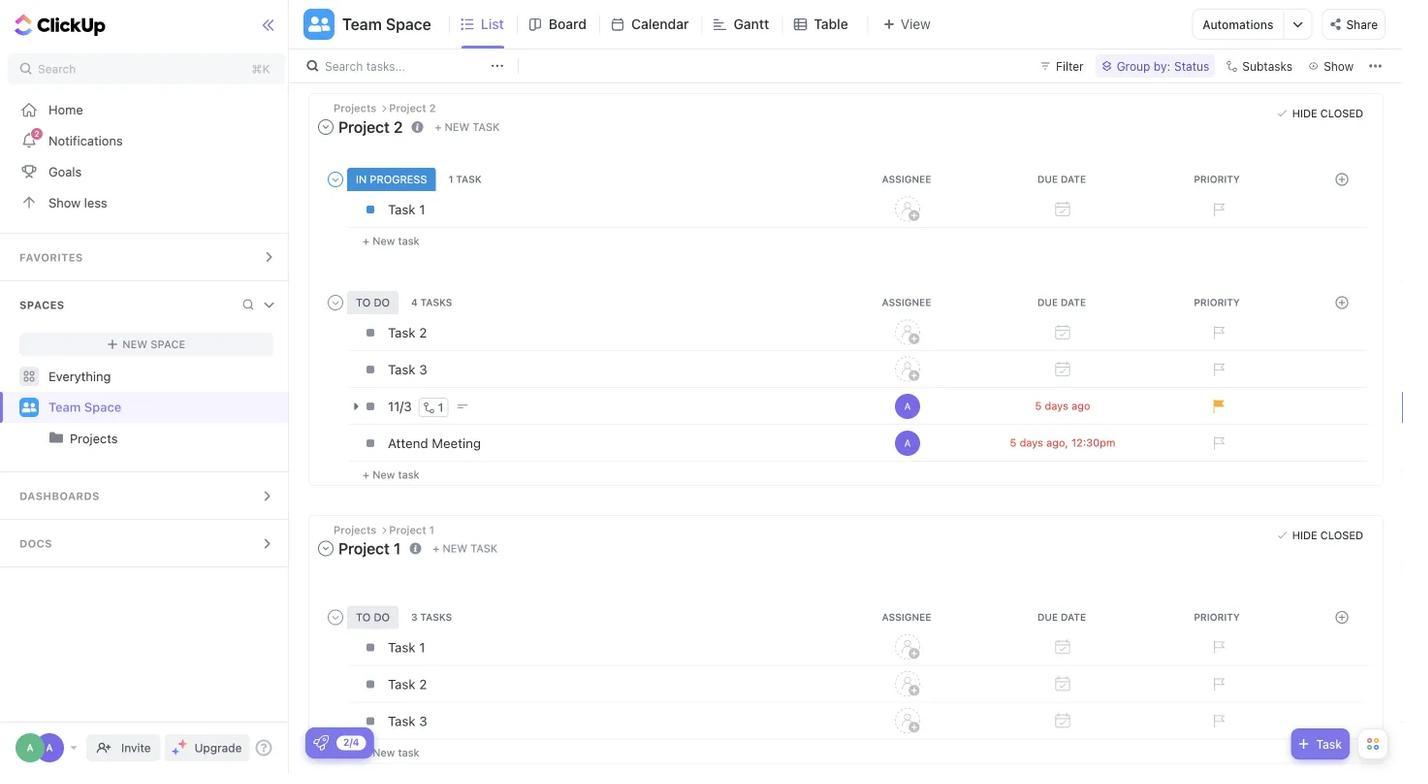 Task type: locate. For each thing, give the bounding box(es) containing it.
‎task for ‎task 2
[[388, 677, 416, 692]]

assignee for 3 tasks
[[882, 612, 932, 623]]

1 tasks from the top
[[421, 297, 452, 308]]

0 horizontal spatial ago
[[1047, 436, 1065, 449]]

ago
[[1072, 399, 1091, 412], [1047, 436, 1065, 449]]

1 horizontal spatial show
[[1324, 59, 1354, 73]]

3 priority button from the top
[[1142, 612, 1297, 623]]

0 vertical spatial hide closed button
[[1273, 104, 1369, 123]]

3 date from the top
[[1061, 612, 1086, 623]]

project 1 left list info image
[[339, 539, 401, 558]]

1 task button
[[446, 173, 489, 185]]

0 vertical spatial due date
[[1038, 173, 1086, 185]]

0 horizontal spatial 5
[[1010, 436, 1017, 449]]

ago up 12:30 at the bottom right of the page
[[1072, 399, 1091, 412]]

set priority image for task 3
[[1204, 355, 1233, 384]]

1 vertical spatial a button
[[893, 428, 922, 458]]

5 left ,
[[1010, 436, 1017, 449]]

0 vertical spatial set priority image
[[1204, 633, 1233, 662]]

days for 5 days ago , 12:30 pm
[[1020, 436, 1044, 449]]

1 vertical spatial set priority image
[[1204, 670, 1233, 699]]

1
[[449, 173, 453, 185], [419, 202, 425, 217], [438, 400, 444, 414], [429, 524, 435, 536], [394, 539, 401, 558], [419, 640, 425, 655]]

3 for 1st task 3 'link' from the top of the page
[[419, 362, 427, 377]]

0 vertical spatial priority button
[[1142, 173, 1297, 185]]

3 set priority image from the top
[[1204, 355, 1233, 384]]

ago left 12:30 at the bottom right of the page
[[1047, 436, 1065, 449]]

2 left the notifications
[[34, 129, 39, 138]]

days
[[1045, 399, 1069, 412], [1020, 436, 1044, 449]]

3 assignee from the top
[[882, 612, 932, 623]]

1 vertical spatial projects
[[70, 431, 118, 446]]

0 vertical spatial tasks
[[421, 297, 452, 308]]

hide closed for project 1
[[1293, 529, 1364, 541]]

1 due from the top
[[1038, 173, 1058, 185]]

1 vertical spatial 5
[[1010, 436, 1017, 449]]

4
[[411, 297, 418, 308]]

task inside the 'task 2' link
[[388, 325, 416, 340]]

2 assignee button from the top
[[831, 297, 986, 308]]

4 set priority image from the top
[[1204, 428, 1233, 458]]

space for team space link
[[84, 400, 122, 414]]

2
[[429, 102, 436, 114], [394, 118, 403, 136], [34, 129, 39, 138], [419, 325, 427, 340], [419, 677, 427, 692]]

0 vertical spatial assignee button
[[831, 173, 986, 185]]

3 due date button from the top
[[986, 612, 1142, 623]]

ago inside dropdown button
[[1072, 399, 1091, 412]]

new right list info icon
[[445, 121, 470, 133]]

0 horizontal spatial search
[[38, 62, 76, 76]]

1 vertical spatial show
[[48, 195, 81, 210]]

2 vertical spatial due
[[1038, 612, 1058, 623]]

set priority image for task 2
[[1204, 318, 1233, 347]]

2 hide closed button from the top
[[1273, 525, 1369, 545]]

tasks for 4 tasks
[[421, 297, 452, 308]]

project
[[389, 102, 426, 114], [339, 118, 390, 136], [389, 524, 426, 536], [339, 539, 390, 558]]

group by: status
[[1117, 59, 1210, 73]]

team space link
[[48, 392, 276, 423]]

1 vertical spatial due date
[[1038, 297, 1086, 308]]

0 vertical spatial task 3
[[388, 362, 427, 377]]

priority button for 1 task
[[1142, 173, 1297, 185]]

days up 5 days ago , 12:30 pm
[[1045, 399, 1069, 412]]

space
[[386, 15, 431, 33], [151, 338, 186, 351], [84, 400, 122, 414]]

team inside button
[[342, 15, 382, 33]]

1 vertical spatial due date button
[[986, 297, 1142, 308]]

1 horizontal spatial space
[[151, 338, 186, 351]]

project 2 button
[[316, 113, 408, 140]]

less
[[84, 195, 107, 210]]

search
[[325, 59, 363, 73], [38, 62, 76, 76]]

hide closed button
[[1273, 104, 1369, 123], [1273, 525, 1369, 545]]

5 set priority element from the top
[[1204, 633, 1233, 662]]

show down goals
[[48, 195, 81, 210]]

2 vertical spatial due date
[[1038, 612, 1086, 623]]

1 vertical spatial project 1
[[339, 539, 401, 558]]

1 vertical spatial project 2
[[339, 118, 403, 136]]

show inside sidebar navigation
[[48, 195, 81, 210]]

0 vertical spatial ‎task
[[388, 640, 416, 655]]

space up everything link
[[151, 338, 186, 351]]

days inside dropdown button
[[1045, 399, 1069, 412]]

2 due date from the top
[[1038, 297, 1086, 308]]

1 priority from the top
[[1194, 173, 1240, 185]]

3 due date from the top
[[1038, 612, 1086, 623]]

2 inside dropdown button
[[394, 118, 403, 136]]

0 vertical spatial due
[[1038, 173, 1058, 185]]

3 down the ‎task 2
[[419, 713, 427, 729]]

team space inside team space button
[[342, 15, 431, 33]]

hide for 1
[[1293, 529, 1318, 541]]

1 set priority image from the top
[[1204, 195, 1233, 224]]

set priority image for 1
[[1204, 633, 1233, 662]]

priority button
[[1142, 173, 1297, 185], [1142, 297, 1297, 308], [1142, 612, 1297, 623]]

0 vertical spatial due date button
[[986, 173, 1142, 185]]

set priority element
[[1204, 195, 1233, 224], [1204, 318, 1233, 347], [1204, 355, 1233, 384], [1204, 428, 1233, 458], [1204, 633, 1233, 662], [1204, 670, 1233, 699], [1204, 707, 1233, 736]]

0 vertical spatial assignee
[[882, 173, 932, 185]]

search up home
[[38, 62, 76, 76]]

due date for 1 task
[[1038, 173, 1086, 185]]

0 vertical spatial task 3 link
[[383, 353, 825, 386]]

5 set priority image from the top
[[1204, 707, 1233, 736]]

0 vertical spatial date
[[1061, 173, 1086, 185]]

1 horizontal spatial team
[[342, 15, 382, 33]]

task 1 link
[[383, 193, 825, 226]]

2 projects link from the left
[[70, 423, 276, 454]]

team space
[[342, 15, 431, 33], [48, 400, 122, 414]]

1 vertical spatial ‎task
[[388, 677, 416, 692]]

2 priority from the top
[[1194, 297, 1240, 308]]

2 task 3 from the top
[[388, 713, 427, 729]]

ago for 5 days ago
[[1072, 399, 1091, 412]]

2 left list info icon
[[394, 118, 403, 136]]

show for show
[[1324, 59, 1354, 73]]

hide closed
[[1293, 107, 1364, 120], [1293, 529, 1364, 541]]

new space
[[122, 338, 186, 351]]

1 vertical spatial team space
[[48, 400, 122, 414]]

1 vertical spatial hide
[[1293, 529, 1318, 541]]

0 vertical spatial days
[[1045, 399, 1069, 412]]

team space for team space button
[[342, 15, 431, 33]]

2 vertical spatial space
[[84, 400, 122, 414]]

goals
[[48, 164, 82, 179]]

new inside sidebar navigation
[[122, 338, 148, 351]]

2 task 3 link from the top
[[383, 705, 825, 738]]

meeting
[[432, 435, 481, 451]]

project 2 left list info icon
[[339, 118, 403, 136]]

show for show less
[[48, 195, 81, 210]]

assignee
[[882, 173, 932, 185], [882, 297, 932, 308], [882, 612, 932, 623]]

0 vertical spatial a button
[[893, 392, 922, 421]]

show inside dropdown button
[[1324, 59, 1354, 73]]

1 vertical spatial tasks
[[420, 612, 452, 623]]

2 priority button from the top
[[1142, 297, 1297, 308]]

date for 1 task
[[1061, 173, 1086, 185]]

by:
[[1154, 59, 1171, 73]]

1 ‎task from the top
[[388, 640, 416, 655]]

5 days ago , 12:30 pm
[[1010, 436, 1116, 449]]

task
[[388, 202, 416, 217], [388, 325, 416, 340], [388, 362, 416, 377], [388, 713, 416, 729], [1317, 737, 1342, 751]]

assignee button for 1 task
[[831, 173, 986, 185]]

0 vertical spatial team space
[[342, 15, 431, 33]]

2 vertical spatial priority
[[1194, 612, 1240, 623]]

list info image
[[410, 543, 421, 554]]

view button
[[868, 12, 937, 36]]

0 vertical spatial 5
[[1035, 399, 1042, 412]]

3 down "task 2"
[[419, 362, 427, 377]]

3 up '‎task 1'
[[411, 612, 418, 623]]

tasks...
[[366, 59, 406, 73]]

task 3 link
[[383, 353, 825, 386], [383, 705, 825, 738]]

set priority image
[[1204, 195, 1233, 224], [1204, 318, 1233, 347], [1204, 355, 1233, 384], [1204, 428, 1233, 458], [1204, 707, 1233, 736]]

1 vertical spatial hide closed button
[[1273, 525, 1369, 545]]

onboarding checklist button element
[[313, 735, 329, 751]]

0 horizontal spatial team space
[[48, 400, 122, 414]]

project left list info image
[[339, 539, 390, 558]]

1 horizontal spatial search
[[325, 59, 363, 73]]

a button
[[893, 392, 922, 421], [893, 428, 922, 458]]

due for 4 tasks
[[1038, 297, 1058, 308]]

user friends image
[[22, 402, 36, 413]]

tasks up '‎task 1'
[[420, 612, 452, 623]]

table
[[814, 16, 848, 32]]

1 vertical spatial assignee
[[882, 297, 932, 308]]

priority button for 3 tasks
[[1142, 612, 1297, 623]]

show down share button
[[1324, 59, 1354, 73]]

new right list info image
[[443, 542, 468, 555]]

team for team space link
[[48, 400, 81, 414]]

date for 3 tasks
[[1061, 612, 1086, 623]]

search inside sidebar navigation
[[38, 62, 76, 76]]

hide closed button for project 1
[[1273, 525, 1369, 545]]

1 vertical spatial task 3 link
[[383, 705, 825, 738]]

3 assignee button from the top
[[831, 612, 986, 623]]

3 due from the top
[[1038, 612, 1058, 623]]

team down everything on the left of page
[[48, 400, 81, 414]]

+
[[435, 121, 442, 133], [363, 234, 370, 247], [363, 468, 370, 481], [433, 542, 440, 555], [363, 746, 370, 759]]

4 set priority element from the top
[[1204, 428, 1233, 458]]

goals link
[[0, 156, 293, 187]]

home link
[[0, 94, 293, 125]]

1 vertical spatial ago
[[1047, 436, 1065, 449]]

1 due date button from the top
[[986, 173, 1142, 185]]

0 vertical spatial 3
[[419, 362, 427, 377]]

show button
[[1303, 54, 1360, 78]]

team inside sidebar navigation
[[48, 400, 81, 414]]

task 3 link down the 'task 2' link
[[383, 353, 825, 386]]

upgrade link
[[164, 734, 250, 761]]

3 for second task 3 'link' from the top
[[419, 713, 427, 729]]

5 up 5 days ago , 12:30 pm
[[1035, 399, 1042, 412]]

number of unseen notifications note
[[30, 127, 44, 141]]

2 down '‎task 1'
[[419, 677, 427, 692]]

project 1 inside dropdown button
[[339, 539, 401, 558]]

2 vertical spatial priority button
[[1142, 612, 1297, 623]]

team for team space button
[[342, 15, 382, 33]]

team space for team space link
[[48, 400, 122, 414]]

2 vertical spatial date
[[1061, 612, 1086, 623]]

due date button for 3 tasks
[[986, 612, 1142, 623]]

space down everything on the left of page
[[84, 400, 122, 414]]

2 due from the top
[[1038, 297, 1058, 308]]

1 vertical spatial space
[[151, 338, 186, 351]]

set priority image
[[1204, 633, 1233, 662], [1204, 670, 1233, 699]]

1 hide closed from the top
[[1293, 107, 1364, 120]]

projects
[[334, 102, 380, 114], [70, 431, 118, 446], [334, 524, 380, 536]]

‎task down '‎task 1'
[[388, 677, 416, 692]]

favorites button
[[0, 234, 293, 280]]

0 vertical spatial projects
[[334, 102, 380, 114]]

0 vertical spatial show
[[1324, 59, 1354, 73]]

list
[[481, 16, 504, 32]]

2 tasks from the top
[[420, 612, 452, 623]]

closed for project 2
[[1321, 107, 1364, 120]]

closed
[[1321, 107, 1364, 120], [1321, 529, 1364, 541]]

days left ,
[[1020, 436, 1044, 449]]

0 vertical spatial hide
[[1293, 107, 1318, 120]]

3
[[419, 362, 427, 377], [411, 612, 418, 623], [419, 713, 427, 729]]

team space inside team space link
[[48, 400, 122, 414]]

1 vertical spatial priority button
[[1142, 297, 1297, 308]]

0 vertical spatial space
[[386, 15, 431, 33]]

1 vertical spatial days
[[1020, 436, 1044, 449]]

task 3 down the ‎task 2
[[388, 713, 427, 729]]

tasks
[[421, 297, 452, 308], [420, 612, 452, 623]]

2 closed from the top
[[1321, 529, 1364, 541]]

projects link
[[2, 423, 276, 454], [70, 423, 276, 454]]

0 horizontal spatial team
[[48, 400, 81, 414]]

task 3 link down ‎task 2 link
[[383, 705, 825, 738]]

0 vertical spatial hide closed
[[1293, 107, 1364, 120]]

tasks for 3 tasks
[[420, 612, 452, 623]]

a
[[905, 400, 911, 412], [905, 437, 911, 448], [27, 742, 33, 753], [46, 742, 53, 753]]

date
[[1061, 173, 1086, 185], [1061, 297, 1086, 308], [1061, 612, 1086, 623]]

due date button
[[986, 173, 1142, 185], [986, 297, 1142, 308], [986, 612, 1142, 623]]

team up the search tasks...
[[342, 15, 382, 33]]

1 vertical spatial date
[[1061, 297, 1086, 308]]

1 task 3 link from the top
[[383, 353, 825, 386]]

2 due date button from the top
[[986, 297, 1142, 308]]

0 vertical spatial ago
[[1072, 399, 1091, 412]]

projects for project 1
[[334, 524, 380, 536]]

hide closed button for project 2
[[1273, 104, 1369, 123]]

team space down everything on the left of page
[[48, 400, 122, 414]]

0 vertical spatial team
[[342, 15, 382, 33]]

calendar
[[631, 16, 689, 32]]

1 priority button from the top
[[1142, 173, 1297, 185]]

assignee button
[[831, 173, 986, 185], [831, 297, 986, 308], [831, 612, 986, 623]]

hide
[[1293, 107, 1318, 120], [1293, 529, 1318, 541]]

priority
[[1194, 173, 1240, 185], [1194, 297, 1240, 308], [1194, 612, 1240, 623]]

3 priority from the top
[[1194, 612, 1240, 623]]

+ new task
[[435, 121, 500, 133], [363, 234, 420, 247], [363, 468, 420, 481], [433, 542, 498, 555], [363, 746, 420, 759]]

1 horizontal spatial team space
[[342, 15, 431, 33]]

view
[[901, 16, 931, 32]]

automations button
[[1193, 10, 1284, 39]]

2 set priority image from the top
[[1204, 670, 1233, 699]]

subtasks
[[1243, 59, 1293, 73]]

0 vertical spatial project 1
[[389, 524, 435, 536]]

5 days ago
[[1035, 399, 1091, 412]]

1 closed from the top
[[1321, 107, 1364, 120]]

1 horizontal spatial days
[[1045, 399, 1069, 412]]

tasks right 4
[[421, 297, 452, 308]]

project 2 up list info icon
[[389, 102, 436, 114]]

2 vertical spatial assignee button
[[831, 612, 986, 623]]

2 date from the top
[[1061, 297, 1086, 308]]

set priority image for attend meeting
[[1204, 428, 1233, 458]]

new
[[445, 121, 470, 133], [373, 234, 395, 247], [122, 338, 148, 351], [373, 468, 395, 481], [443, 542, 468, 555], [373, 746, 395, 759]]

2 assignee from the top
[[882, 297, 932, 308]]

1 vertical spatial team
[[48, 400, 81, 414]]

1 vertical spatial task 3
[[388, 713, 427, 729]]

2 vertical spatial projects
[[334, 524, 380, 536]]

assignee for 1 task
[[882, 173, 932, 185]]

1 horizontal spatial 5
[[1035, 399, 1042, 412]]

1 assignee button from the top
[[831, 173, 986, 185]]

2 ‎task from the top
[[388, 677, 416, 692]]

project 1 up list info image
[[389, 524, 435, 536]]

0 horizontal spatial show
[[48, 195, 81, 210]]

0 horizontal spatial space
[[84, 400, 122, 414]]

1 vertical spatial closed
[[1321, 529, 1364, 541]]

+ new task right 2/4
[[363, 746, 420, 759]]

2 set priority image from the top
[[1204, 318, 1233, 347]]

1 hide from the top
[[1293, 107, 1318, 120]]

0 vertical spatial priority
[[1194, 173, 1240, 185]]

calendar link
[[631, 0, 697, 48]]

space inside button
[[386, 15, 431, 33]]

status
[[1175, 59, 1210, 73]]

task 3 for 1st task 3 'link' from the top of the page
[[388, 362, 427, 377]]

1 set priority image from the top
[[1204, 633, 1233, 662]]

+ new task down attend
[[363, 468, 420, 481]]

2 hide from the top
[[1293, 529, 1318, 541]]

+ new task right list info icon
[[435, 121, 500, 133]]

2 vertical spatial 3
[[419, 713, 427, 729]]

0 vertical spatial closed
[[1321, 107, 1364, 120]]

favorites
[[19, 251, 83, 264]]

1 vertical spatial priority
[[1194, 297, 1240, 308]]

team
[[342, 15, 382, 33], [48, 400, 81, 414]]

new up everything link
[[122, 338, 148, 351]]

5 inside dropdown button
[[1035, 399, 1042, 412]]

2 vertical spatial assignee
[[882, 612, 932, 623]]

task
[[473, 121, 500, 133], [456, 173, 482, 185], [398, 234, 420, 247], [398, 468, 420, 481], [471, 542, 498, 555], [398, 746, 420, 759]]

2 horizontal spatial space
[[386, 15, 431, 33]]

5
[[1035, 399, 1042, 412], [1010, 436, 1017, 449]]

project left list info icon
[[339, 118, 390, 136]]

0 horizontal spatial days
[[1020, 436, 1044, 449]]

+ new task right list info image
[[433, 542, 498, 555]]

sparkle svg 2 image
[[172, 748, 180, 755]]

1 vertical spatial assignee button
[[831, 297, 986, 308]]

space up search tasks... text field
[[386, 15, 431, 33]]

1 hide closed button from the top
[[1273, 104, 1369, 123]]

1 horizontal spatial ago
[[1072, 399, 1091, 412]]

team space up tasks...
[[342, 15, 431, 33]]

user friends image
[[308, 15, 330, 33]]

2 vertical spatial due date button
[[986, 612, 1142, 623]]

filter button
[[1033, 54, 1092, 78]]

search left tasks...
[[325, 59, 363, 73]]

1 vertical spatial due
[[1038, 297, 1058, 308]]

1 task 3 from the top
[[388, 362, 427, 377]]

hide closed for project 2
[[1293, 107, 1364, 120]]

1 date from the top
[[1061, 173, 1086, 185]]

task 3 for second task 3 'link' from the top
[[388, 713, 427, 729]]

‎task up the ‎task 2
[[388, 640, 416, 655]]

‎task
[[388, 640, 416, 655], [388, 677, 416, 692]]

1 vertical spatial hide closed
[[1293, 529, 1364, 541]]

2 hide closed from the top
[[1293, 529, 1364, 541]]

due
[[1038, 173, 1058, 185], [1038, 297, 1058, 308], [1038, 612, 1058, 623]]

5 days ago button
[[985, 399, 1141, 412]]

2 a button from the top
[[893, 428, 922, 458]]

1 due date from the top
[[1038, 173, 1086, 185]]

task 3 down "task 2"
[[388, 362, 427, 377]]

task 2 link
[[383, 316, 825, 349]]

1 assignee from the top
[[882, 173, 932, 185]]



Task type: describe. For each thing, give the bounding box(es) containing it.
priority for 4 tasks
[[1194, 297, 1240, 308]]

2/4
[[343, 737, 359, 748]]

days for 5 days ago
[[1045, 399, 1069, 412]]

show less
[[48, 195, 107, 210]]

list info image
[[412, 121, 423, 133]]

pm
[[1100, 436, 1116, 449]]

1 a button from the top
[[893, 392, 922, 421]]

1 vertical spatial 3
[[411, 612, 418, 623]]

12:30
[[1072, 436, 1100, 449]]

1 task
[[449, 173, 482, 185]]

due date for 3 tasks
[[1038, 612, 1086, 623]]

due date button for 1 task
[[986, 173, 1142, 185]]

home
[[48, 102, 83, 117]]

search for search
[[38, 62, 76, 76]]

task for the 'task 2' link
[[388, 325, 416, 340]]

2 down the 4 tasks
[[419, 325, 427, 340]]

project up list info image
[[389, 524, 426, 536]]

project 2 inside the project 2 dropdown button
[[339, 118, 403, 136]]

share button
[[1322, 9, 1386, 40]]

task for the task 1 link
[[388, 202, 416, 217]]

priority for 3 tasks
[[1194, 612, 1240, 623]]

group
[[1117, 59, 1151, 73]]

attend
[[388, 435, 428, 451]]

‎task 2 link
[[383, 668, 825, 701]]

gantt
[[734, 16, 769, 32]]

3 tasks button
[[408, 612, 459, 623]]

dashboards
[[19, 490, 100, 502]]

share
[[1347, 18, 1378, 31]]

‎task 1
[[388, 640, 425, 655]]

‎task for ‎task 1
[[388, 640, 416, 655]]

1 projects link from the left
[[2, 423, 276, 454]]

projects inside sidebar navigation
[[70, 431, 118, 446]]

task for second task 3 'link' from the top
[[388, 713, 416, 729]]

due for 1 task
[[1038, 173, 1058, 185]]

board link
[[549, 0, 595, 48]]

due date for 4 tasks
[[1038, 297, 1086, 308]]

attend meeting
[[388, 435, 481, 451]]

‎task 2
[[388, 677, 427, 692]]

sidebar navigation
[[0, 0, 293, 773]]

6 set priority element from the top
[[1204, 670, 1233, 699]]

subtasks button
[[1220, 54, 1299, 78]]

2 set priority element from the top
[[1204, 318, 1233, 347]]

1 set priority element from the top
[[1204, 195, 1233, 224]]

2 inside number of unseen notifications note
[[34, 129, 39, 138]]

4 tasks
[[411, 297, 452, 308]]

docs
[[19, 537, 52, 550]]

table link
[[814, 0, 856, 48]]

,
[[1065, 436, 1069, 449]]

0 vertical spatial project 2
[[389, 102, 436, 114]]

team space button
[[335, 3, 431, 46]]

5 for 5 days ago , 12:30 pm
[[1010, 436, 1017, 449]]

set priority image for 2
[[1204, 670, 1233, 699]]

3 set priority element from the top
[[1204, 355, 1233, 384]]

new right 2/4
[[373, 746, 395, 759]]

hide for 2
[[1293, 107, 1318, 120]]

task 2
[[388, 325, 427, 340]]

Search tasks... text field
[[325, 52, 486, 80]]

2 down search tasks... text field
[[429, 102, 436, 114]]

list link
[[481, 0, 512, 48]]

space for team space button
[[386, 15, 431, 33]]

invite
[[121, 741, 151, 755]]

7 set priority element from the top
[[1204, 707, 1233, 736]]

assignee button for 3 tasks
[[831, 612, 986, 623]]

projects for project 2
[[334, 102, 380, 114]]

upgrade
[[195, 741, 242, 755]]

4 tasks button
[[408, 297, 459, 308]]

⌘k
[[252, 62, 270, 76]]

spaces
[[19, 299, 65, 311]]

onboarding checklist button image
[[313, 735, 329, 751]]

assignee button for 4 tasks
[[831, 297, 986, 308]]

3 tasks
[[411, 612, 452, 623]]

due date button for 4 tasks
[[986, 297, 1142, 308]]

project up list info icon
[[389, 102, 426, 114]]

new down task 1
[[373, 234, 395, 247]]

gantt link
[[734, 0, 777, 48]]

everything
[[48, 369, 111, 384]]

everything link
[[0, 361, 293, 392]]

search tasks...
[[325, 59, 406, 73]]

filter
[[1056, 59, 1084, 73]]

priority for 1 task
[[1194, 173, 1240, 185]]

notifications
[[48, 133, 123, 148]]

1 inside dropdown button
[[394, 539, 401, 558]]

sparkle svg 1 image
[[178, 739, 188, 749]]

11/3
[[388, 398, 412, 414]]

automations
[[1203, 17, 1274, 31]]

5 for 5 days ago
[[1035, 399, 1042, 412]]

new down attend
[[373, 468, 395, 481]]

priority button for 4 tasks
[[1142, 297, 1297, 308]]

task 1
[[388, 202, 425, 217]]

board
[[549, 16, 587, 32]]

closed for project 1
[[1321, 529, 1364, 541]]

attend meeting link
[[383, 427, 825, 460]]

project 1 button
[[316, 535, 406, 562]]

due for 3 tasks
[[1038, 612, 1058, 623]]

search for search tasks...
[[325, 59, 363, 73]]

+ new task down task 1
[[363, 234, 420, 247]]

ago for 5 days ago , 12:30 pm
[[1047, 436, 1065, 449]]

assignee for 4 tasks
[[882, 297, 932, 308]]

task for 1st task 3 'link' from the top of the page
[[388, 362, 416, 377]]

date for 4 tasks
[[1061, 297, 1086, 308]]

‎task 1 link
[[383, 631, 825, 664]]



Task type: vqa. For each thing, say whether or not it's contained in the screenshot.
third "set priority" element from the bottom of the page
yes



